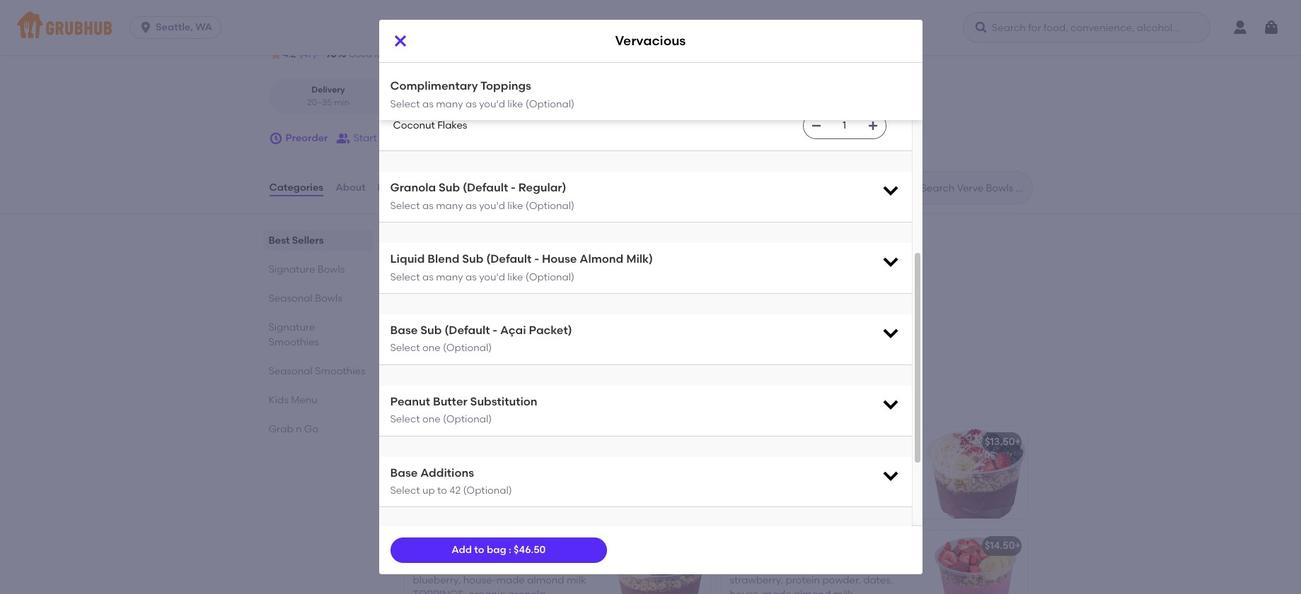 Task type: vqa. For each thing, say whether or not it's contained in the screenshot.
Lunch
no



Task type: locate. For each thing, give the bounding box(es) containing it.
- inside base sub (default - açai packet) select one (optional)
[[493, 324, 497, 337]]

peanut down blend
[[411, 321, 446, 333]]

peanut butter substitution select one (optional)
[[390, 395, 537, 426]]

2 vertical spatial -
[[493, 324, 497, 337]]

(default
[[463, 181, 508, 195], [486, 253, 532, 266], [445, 324, 490, 337]]

2 you'd from the top
[[479, 200, 505, 212]]

base: left dragonfruit,
[[730, 561, 757, 573]]

organic down açai on the right bottom of the page
[[730, 471, 767, 483]]

0 vertical spatial you'd
[[479, 98, 505, 110]]

toppings: left açai
[[433, 336, 487, 348]]

3 many from the top
[[436, 271, 463, 283]]

signature bowls up seller
[[401, 394, 522, 412]]

butter,
[[449, 321, 480, 333], [450, 474, 481, 486]]

base: for vervacious
[[411, 307, 439, 319]]

many inside liquid blend sub (default - house almond milk) select as many as you'd like (optional)
[[436, 271, 463, 283]]

açai, down add
[[443, 561, 467, 573]]

0 vertical spatial vervacious image
[[605, 275, 711, 367]]

almonds up berry yum
[[413, 517, 455, 529]]

$13.50
[[669, 284, 699, 296], [668, 437, 698, 449], [985, 437, 1015, 449]]

strawberry, inside base: açai, banana, strawberry, blueberry, house-made almond milk toppings: organic granol
[[512, 561, 566, 573]]

0 vertical spatial seasonal
[[268, 293, 313, 305]]

many down pickup
[[436, 98, 463, 110]]

up
[[422, 485, 435, 497]]

base: inside base: açai, banana, strawberry, blueberry, house-made almond milk toppings: organic granol
[[413, 561, 440, 573]]

svg image inside seattle, wa button
[[139, 21, 153, 35]]

svg image
[[974, 21, 988, 35], [810, 120, 822, 132], [867, 120, 878, 132], [880, 252, 900, 272], [880, 323, 900, 343], [880, 395, 900, 414]]

select down liquid
[[390, 271, 420, 283]]

one up butter
[[422, 343, 440, 355]]

10–20
[[448, 97, 471, 107]]

signature down seasonal bowls at the left of page
[[268, 322, 315, 334]]

(default left açai
[[445, 324, 490, 337]]

you'd inside liquid blend sub (default - house almond milk) select as many as you'd like (optional)
[[479, 271, 505, 283]]

select up coconut
[[390, 98, 420, 110]]

drizzle for agave drizzle
[[426, 69, 457, 81]]

like inside liquid blend sub (default - house almond milk) select as many as you'd like (optional)
[[507, 271, 523, 283]]

1 horizontal spatial -
[[511, 181, 516, 195]]

wa
[[195, 21, 212, 33]]

min inside pickup 0.5 mi • 10–20 min
[[473, 97, 489, 107]]

svg image inside main navigation 'navigation'
[[974, 21, 988, 35]]

option group containing delivery 20–35 min
[[268, 79, 511, 115]]

signature up best seller
[[401, 394, 474, 412]]

smoothies up seasonal smoothies
[[268, 337, 319, 349]]

reviews
[[377, 182, 417, 194]]

granola, inside base: açai sorbet  toppings: organic granola, banana, strawberry, blueberry, honey, sweetened coconut
[[769, 471, 809, 483]]

one left seller
[[422, 414, 440, 426]]

reviews button
[[377, 163, 418, 214]]

0 vertical spatial -
[[511, 181, 516, 195]]

0 horizontal spatial min
[[334, 97, 349, 107]]

0 vertical spatial many
[[436, 98, 463, 110]]

(optional) down butter
[[443, 414, 492, 426]]

0 horizontal spatial sellers
[[292, 235, 324, 247]]

strawberry, down 42 on the left bottom of the page
[[456, 503, 509, 515]]

yum
[[441, 541, 462, 553]]

granola
[[390, 181, 436, 195]]

seasonal for seasonal smoothies
[[268, 366, 313, 378]]

select down peanut
[[390, 414, 420, 426]]

to inside base additions select up to 42 (optional)
[[437, 485, 447, 497]]

0 horizontal spatial signature bowls
[[268, 264, 345, 276]]

select left up
[[390, 485, 420, 497]]

star icon image
[[268, 47, 283, 62]]

1 one from the top
[[422, 343, 440, 355]]

signature
[[268, 264, 315, 276], [268, 322, 315, 334], [401, 394, 474, 412]]

715 east pine street suite k middle of pike motorworks courtyard button
[[286, 26, 592, 42]]

beast mode image
[[921, 532, 1027, 595]]

base: açai, banana, strawberry, blueberry, house-made almond milk toppings: organic granol
[[413, 561, 586, 595]]

pickup
[[437, 85, 466, 95]]

like inside the granola sub (default - regular) select as many as you'd like (optional)
[[507, 200, 523, 212]]

0 vertical spatial smoothies
[[268, 337, 319, 349]]

bowls up signature smoothies in the bottom of the page
[[315, 293, 342, 305]]

pike
[[462, 27, 482, 39]]

honey drizzle
[[393, 19, 457, 31]]

granola sub (default - regular) select as many as you'd like (optional)
[[390, 181, 574, 212]]

0 vertical spatial crushed
[[510, 350, 549, 362]]

3 you'd from the top
[[479, 271, 505, 283]]

0 vertical spatial input item quantity number field
[[829, 13, 860, 38]]

base: açai, banana, blueberry, peanut butter, house-made almond milk  toppings: organic granola, banana, strawberry, crushed almonds up add to bag : $46.50
[[413, 460, 585, 529]]

$13.50 for base: açai sorbet  toppings: organic granola, banana, strawberry, blueberry, honey, sweetened coconut
[[985, 437, 1015, 449]]

1 drizzle from the top
[[426, 19, 457, 31]]

0 vertical spatial açai,
[[441, 307, 465, 319]]

5 select from the top
[[390, 414, 420, 426]]

strawberry, inside the base: dragonfruit, banana, strawberry, protein powder, dates, house-made almond mi
[[730, 575, 783, 587]]

toppings: inside base: açai, banana, strawberry, blueberry, house-made almond milk toppings: organic granol
[[413, 589, 466, 595]]

middle
[[416, 27, 448, 39]]

açai, for vervacious
[[441, 307, 465, 319]]

select
[[390, 98, 420, 110], [390, 200, 420, 212], [390, 271, 420, 283], [390, 343, 420, 355], [390, 414, 420, 426], [390, 485, 420, 497]]

0 vertical spatial drizzle
[[426, 19, 457, 31]]

like down regular)
[[507, 200, 523, 212]]

0 vertical spatial peanut
[[411, 321, 446, 333]]

good
[[349, 50, 372, 59]]

organic inside base: açai sorbet  toppings: organic granola, banana, strawberry, blueberry, honey, sweetened coconut
[[730, 471, 767, 483]]

east
[[303, 27, 324, 39]]

like down grubhub
[[507, 271, 523, 283]]

almonds
[[411, 364, 453, 376], [413, 517, 455, 529]]

food
[[374, 50, 393, 59]]

blueberry,
[[511, 307, 559, 319], [512, 460, 560, 472], [786, 485, 834, 497], [413, 575, 461, 587]]

many down granola
[[436, 200, 463, 212]]

0 vertical spatial like
[[507, 98, 523, 110]]

1 vertical spatial sub
[[462, 253, 483, 266]]

1 vertical spatial one
[[422, 414, 440, 426]]

20–35
[[307, 97, 332, 107]]

(optional) inside liquid blend sub (default - house almond milk) select as many as you'd like (optional)
[[526, 271, 574, 283]]

base: down the verve
[[730, 457, 757, 469]]

1 vertical spatial you'd
[[479, 200, 505, 212]]

2 many from the top
[[436, 200, 463, 212]]

79
[[404, 48, 415, 60]]

you'd up the best sellers most ordered on grubhub
[[479, 200, 505, 212]]

- left the house
[[534, 253, 539, 266]]

almond
[[580, 253, 623, 266]]

1 like from the top
[[507, 98, 523, 110]]

as left •
[[422, 98, 434, 110]]

best inside the best sellers most ordered on grubhub
[[401, 231, 434, 249]]

agave
[[393, 69, 424, 81]]

made down :
[[496, 575, 525, 587]]

best sellers
[[268, 235, 324, 247]]

min
[[334, 97, 349, 107], [473, 97, 489, 107]]

0 horizontal spatial -
[[493, 324, 497, 337]]

- for regular)
[[511, 181, 516, 195]]

add
[[451, 545, 472, 557]]

granola, down "sorbet"
[[769, 471, 809, 483]]

1 horizontal spatial sellers
[[438, 231, 487, 249]]

base: açai, banana, blueberry, peanut butter, house-made almond milk  toppings: organic granola, banana, strawberry, crushed almonds
[[411, 307, 583, 376], [413, 460, 585, 529]]

like down toppings
[[507, 98, 523, 110]]

(default inside base sub (default - açai packet) select one (optional)
[[445, 324, 490, 337]]

vervacious image
[[605, 275, 711, 367], [604, 428, 710, 520]]

signature down best sellers
[[268, 264, 315, 276]]

2 vertical spatial many
[[436, 271, 463, 283]]

1 vertical spatial many
[[436, 200, 463, 212]]

select inside base sub (default - açai packet) select one (optional)
[[390, 343, 420, 355]]

2 one from the top
[[422, 414, 440, 426]]

- left açai
[[493, 324, 497, 337]]

1 seasonal from the top
[[268, 293, 313, 305]]

option group
[[268, 79, 511, 115]]

house- down "bag"
[[463, 575, 496, 587]]

2 vertical spatial bowls
[[478, 394, 522, 412]]

0 horizontal spatial to
[[437, 485, 447, 497]]

1 horizontal spatial to
[[474, 545, 484, 557]]

crushed down açai
[[510, 350, 549, 362]]

to left "bag"
[[474, 545, 484, 557]]

1 vertical spatial vervacious image
[[604, 428, 710, 520]]

sellers inside the best sellers most ordered on grubhub
[[438, 231, 487, 249]]

42
[[449, 485, 461, 497]]

many inside the complimentary toppings select as many as you'd like (optional)
[[436, 98, 463, 110]]

butter, right up
[[450, 474, 481, 486]]

(default for açai
[[445, 324, 490, 337]]

2 seasonal from the top
[[268, 366, 313, 378]]

seasonal up signature smoothies in the bottom of the page
[[268, 293, 313, 305]]

berry yum image
[[604, 532, 710, 595]]

(206) 422-1319
[[602, 27, 668, 39]]

3 like from the top
[[507, 271, 523, 283]]

0 vertical spatial base: açai, banana, blueberry, peanut butter, house-made almond milk  toppings: organic granola, banana, strawberry, crushed almonds
[[411, 307, 583, 376]]

1319
[[649, 27, 668, 39]]

2 vertical spatial like
[[507, 271, 523, 283]]

granola,
[[528, 336, 569, 348], [769, 471, 809, 483], [530, 488, 570, 500]]

(default left regular)
[[463, 181, 508, 195]]

many down blend
[[436, 271, 463, 283]]

of
[[450, 27, 460, 39]]

2 min from the left
[[473, 97, 489, 107]]

strawberry, down $46.50 at bottom left
[[512, 561, 566, 573]]

(default inside the granola sub (default - regular) select as many as you'd like (optional)
[[463, 181, 508, 195]]

base sub (default - açai packet) select one (optional)
[[390, 324, 572, 355]]

liquid blend sub (default - house almond milk) select as many as you'd like (optional)
[[390, 253, 653, 283]]

toppings: down berry yum
[[413, 589, 466, 595]]

0 vertical spatial to
[[437, 485, 447, 497]]

blueberry, inside base: açai sorbet  toppings: organic granola, banana, strawberry, blueberry, honey, sweetened coconut
[[786, 485, 834, 497]]

select up peanut
[[390, 343, 420, 355]]

good food
[[349, 50, 393, 59]]

2 vertical spatial milk
[[567, 575, 586, 587]]

seasonal for seasonal bowls
[[268, 293, 313, 305]]

min down delivery
[[334, 97, 349, 107]]

sellers up on
[[438, 231, 487, 249]]

start
[[353, 132, 377, 144]]

base inside base additions select up to 42 (optional)
[[390, 467, 418, 480]]

2 vertical spatial (default
[[445, 324, 490, 337]]

1 input item quantity number field from the top
[[829, 13, 860, 38]]

to
[[437, 485, 447, 497], [474, 545, 484, 557]]

many
[[436, 98, 463, 110], [436, 200, 463, 212], [436, 271, 463, 283]]

best
[[401, 231, 434, 249], [268, 235, 290, 247], [421, 423, 439, 432]]

(default right on
[[486, 253, 532, 266]]

2 drizzle from the top
[[426, 69, 457, 81]]

0 vertical spatial signature bowls
[[268, 264, 345, 276]]

2 vertical spatial açai,
[[443, 561, 467, 573]]

base: for berry yum
[[413, 561, 440, 573]]

4.2
[[283, 48, 296, 60]]

1 base from the top
[[390, 324, 418, 337]]

flakes
[[437, 120, 467, 132]]

house- down dragonfruit,
[[730, 589, 763, 595]]

seattle, wa
[[156, 21, 212, 33]]

best for best sellers
[[268, 235, 290, 247]]

base: açai, banana, blueberry, peanut butter, house-made almond milk  toppings: organic granola, banana, strawberry, crushed almonds up 'substitution'
[[411, 307, 583, 376]]

0 vertical spatial almonds
[[411, 364, 453, 376]]

best left seller
[[421, 423, 439, 432]]

2 select from the top
[[390, 200, 420, 212]]

start group order
[[353, 132, 436, 144]]

1 vertical spatial butter,
[[450, 474, 481, 486]]

drizzle for honey drizzle
[[426, 19, 457, 31]]

as
[[422, 98, 434, 110], [465, 98, 477, 110], [422, 200, 434, 212], [465, 200, 477, 212], [422, 271, 434, 283], [465, 271, 477, 283]]

select down granola
[[390, 200, 420, 212]]

berry yum
[[413, 541, 462, 553]]

(47)
[[299, 48, 317, 60]]

main navigation navigation
[[0, 0, 1301, 55]]

1 select from the top
[[390, 98, 420, 110]]

sub for base
[[420, 324, 442, 337]]

+
[[699, 284, 705, 296], [698, 437, 704, 449], [1015, 437, 1021, 449], [1015, 541, 1021, 553]]

0 vertical spatial (default
[[463, 181, 508, 195]]

1 horizontal spatial min
[[473, 97, 489, 107]]

strawberry, down dragonfruit,
[[730, 575, 783, 587]]

milk inside base: açai, banana, strawberry, blueberry, house-made almond milk toppings: organic granol
[[567, 575, 586, 587]]

3 select from the top
[[390, 271, 420, 283]]

2 vertical spatial you'd
[[479, 271, 505, 283]]

bag
[[487, 545, 506, 557]]

(optional) inside the granola sub (default - regular) select as many as you'd like (optional)
[[526, 200, 574, 212]]

ordered
[[427, 251, 465, 263]]

(optional) down the house
[[526, 271, 574, 283]]

açai, up base sub (default - açai packet) select one (optional)
[[441, 307, 465, 319]]

granola, up $46.50 at bottom left
[[530, 488, 570, 500]]

- left regular)
[[511, 181, 516, 195]]

(optional) down regular)
[[526, 200, 574, 212]]

(optional) right 42 on the left bottom of the page
[[463, 485, 512, 497]]

peanut
[[411, 321, 446, 333], [413, 474, 448, 486]]

vervacious
[[615, 33, 686, 49], [411, 287, 465, 299]]

1 vertical spatial -
[[534, 253, 539, 266]]

min right 10–20
[[473, 97, 489, 107]]

2 horizontal spatial -
[[534, 253, 539, 266]]

sellers down categories "button"
[[292, 235, 324, 247]]

made down dragonfruit,
[[763, 589, 791, 595]]

smoothies for seasonal
[[315, 366, 365, 378]]

- inside the granola sub (default - regular) select as many as you'd like (optional)
[[511, 181, 516, 195]]

1 vertical spatial smoothies
[[315, 366, 365, 378]]

select inside the complimentary toppings select as many as you'd like (optional)
[[390, 98, 420, 110]]

2 vertical spatial signature
[[401, 394, 474, 412]]

(optional) inside the complimentary toppings select as many as you'd like (optional)
[[526, 98, 574, 110]]

banana, inside base: açai sorbet  toppings: organic granola, banana, strawberry, blueberry, honey, sweetened coconut
[[812, 471, 852, 483]]

base inside base sub (default - açai packet) select one (optional)
[[390, 324, 418, 337]]

seasonal up kids menu
[[268, 366, 313, 378]]

granola, right açai
[[528, 336, 569, 348]]

many inside the granola sub (default - regular) select as many as you'd like (optional)
[[436, 200, 463, 212]]

best up most
[[401, 231, 434, 249]]

6 select from the top
[[390, 485, 420, 497]]

sub inside liquid blend sub (default - house almond milk) select as many as you'd like (optional)
[[462, 253, 483, 266]]

1 vertical spatial crushed
[[512, 503, 551, 515]]

2 like from the top
[[507, 200, 523, 212]]

1 many from the top
[[436, 98, 463, 110]]

açai, inside base: açai, banana, strawberry, blueberry, house-made almond milk toppings: organic granol
[[443, 561, 467, 573]]

peanut left 42 on the left bottom of the page
[[413, 474, 448, 486]]

0 vertical spatial sub
[[439, 181, 460, 195]]

signature bowls up seasonal bowls at the left of page
[[268, 264, 345, 276]]

bowls right butter
[[478, 394, 522, 412]]

1 horizontal spatial vervacious
[[615, 33, 686, 49]]

like
[[507, 98, 523, 110], [507, 200, 523, 212], [507, 271, 523, 283]]

4 select from the top
[[390, 343, 420, 355]]

1 vertical spatial base
[[390, 467, 418, 480]]

(optional) down toppings
[[526, 98, 574, 110]]

2 vertical spatial sub
[[420, 324, 442, 337]]

best for best seller
[[421, 423, 439, 432]]

715
[[286, 27, 301, 39]]

2 base from the top
[[390, 467, 418, 480]]

(optional)
[[526, 98, 574, 110], [526, 200, 574, 212], [526, 271, 574, 283], [443, 343, 492, 355], [443, 414, 492, 426], [463, 485, 512, 497]]

3 input item quantity number field from the top
[[829, 113, 860, 139]]

0 vertical spatial one
[[422, 343, 440, 355]]

açai, for berry yum
[[443, 561, 467, 573]]

açai, up 42 on the left bottom of the page
[[443, 460, 467, 472]]

blueberry, inside base: açai, banana, strawberry, blueberry, house-made almond milk toppings: organic granol
[[413, 575, 461, 587]]

input item quantity number field for coconut flakes
[[829, 113, 860, 139]]

smoothies up menu
[[315, 366, 365, 378]]

1 you'd from the top
[[479, 98, 505, 110]]

toppings: up honey,
[[816, 457, 870, 469]]

sub for granola
[[439, 181, 460, 195]]

crushed up $46.50 at bottom left
[[512, 503, 551, 515]]

you'd inside the complimentary toppings select as many as you'd like (optional)
[[479, 98, 505, 110]]

liquid
[[390, 253, 425, 266]]

1 vertical spatial to
[[474, 545, 484, 557]]

1 min from the left
[[334, 97, 349, 107]]

you'd
[[479, 98, 505, 110], [479, 200, 505, 212], [479, 271, 505, 283]]

1 vertical spatial seasonal
[[268, 366, 313, 378]]

1 vertical spatial drizzle
[[426, 69, 457, 81]]

base: inside base: açai sorbet  toppings: organic granola, banana, strawberry, blueberry, honey, sweetened coconut
[[730, 457, 757, 469]]

like inside the complimentary toppings select as many as you'd like (optional)
[[507, 98, 523, 110]]

-
[[511, 181, 516, 195], [534, 253, 539, 266], [493, 324, 497, 337]]

almonds up butter
[[411, 364, 453, 376]]

to left 42 on the left bottom of the page
[[437, 485, 447, 497]]

1 vertical spatial vervacious
[[411, 287, 465, 299]]

you'd down grubhub
[[479, 271, 505, 283]]

1 vertical spatial granola,
[[769, 471, 809, 483]]

(default inside liquid blend sub (default - house almond milk) select as many as you'd like (optional)
[[486, 253, 532, 266]]

as down granola
[[422, 200, 434, 212]]

1 vertical spatial like
[[507, 200, 523, 212]]

butter, left açai
[[449, 321, 480, 333]]

almond
[[546, 321, 583, 333], [548, 474, 585, 486], [527, 575, 564, 587], [794, 589, 831, 595]]

0 horizontal spatial vervacious
[[411, 287, 465, 299]]

strawberry, up sweetened
[[730, 485, 783, 497]]

0 vertical spatial butter,
[[449, 321, 480, 333]]

Input item quantity number field
[[829, 13, 860, 38], [829, 63, 860, 89], [829, 113, 860, 139]]

svg image
[[1263, 19, 1280, 36], [810, 20, 822, 31], [867, 20, 878, 31], [139, 21, 153, 35], [392, 33, 409, 50], [268, 132, 283, 146], [880, 181, 900, 200], [880, 466, 900, 486]]

complimentary
[[390, 79, 478, 93]]

sub inside the granola sub (default - regular) select as many as you'd like (optional)
[[439, 181, 460, 195]]

bowls up seasonal bowls at the left of page
[[317, 264, 345, 276]]

1 vertical spatial input item quantity number field
[[829, 63, 860, 89]]

1 vertical spatial (default
[[486, 253, 532, 266]]

1 vertical spatial signature bowls
[[401, 394, 522, 412]]

best down categories "button"
[[268, 235, 290, 247]]

agave drizzle
[[393, 69, 457, 81]]

you'd down toppings
[[479, 98, 505, 110]]

house
[[542, 253, 577, 266]]

milk
[[411, 336, 431, 348], [413, 488, 432, 500], [567, 575, 586, 587]]

base: down berry at the bottom left of the page
[[413, 561, 440, 573]]

base: down liquid
[[411, 307, 439, 319]]

2 vertical spatial input item quantity number field
[[829, 113, 860, 139]]

(optional) up butter
[[443, 343, 492, 355]]

sorbet
[[783, 457, 814, 469]]

1 vertical spatial signature
[[268, 322, 315, 334]]

0 vertical spatial base
[[390, 324, 418, 337]]

delivery 20–35 min
[[307, 85, 349, 107]]

toppings:
[[433, 336, 487, 348], [816, 457, 870, 469], [435, 488, 488, 500], [413, 589, 466, 595]]

milk)
[[626, 253, 653, 266]]

organic down "bag"
[[469, 589, 506, 595]]

sub inside base sub (default - açai packet) select one (optional)
[[420, 324, 442, 337]]



Task type: describe. For each thing, give the bounding box(es) containing it.
svg image inside preorder button
[[268, 132, 283, 146]]

$14.50
[[985, 541, 1015, 553]]

pickup 0.5 mi • 10–20 min
[[414, 85, 489, 107]]

0 vertical spatial vervacious
[[615, 33, 686, 49]]

n
[[296, 424, 302, 436]]

people icon image
[[336, 132, 351, 146]]

422-
[[628, 27, 649, 39]]

base: up up
[[413, 460, 440, 472]]

mi
[[429, 97, 439, 107]]

2 input item quantity number field from the top
[[829, 63, 860, 89]]

1 vertical spatial base: açai, banana, blueberry, peanut butter, house-made almond milk  toppings: organic granola, banana, strawberry, crushed almonds
[[413, 460, 585, 529]]

categories
[[269, 182, 323, 194]]

delivery
[[311, 85, 345, 95]]

substitution
[[470, 395, 537, 409]]

- for açai
[[493, 324, 497, 337]]

(default for regular)
[[463, 181, 508, 195]]

organic inside base: açai, banana, strawberry, blueberry, house-made almond milk toppings: organic granol
[[469, 589, 506, 595]]

(optional) inside peanut butter substitution select one (optional)
[[443, 414, 492, 426]]

input item quantity number field for honey drizzle
[[829, 13, 860, 38]]

go
[[304, 424, 318, 436]]

base: açai sorbet  toppings: organic granola, banana, strawberry, blueberry, honey, sweetened coconut
[[730, 457, 870, 512]]

sellers for best sellers
[[292, 235, 324, 247]]

strawberry, down açai
[[454, 350, 508, 362]]

(optional) inside base additions select up to 42 (optional)
[[463, 485, 512, 497]]

(optional) inside base sub (default - açai packet) select one (optional)
[[443, 343, 492, 355]]

house- right 42 on the left bottom of the page
[[484, 474, 517, 486]]

banana, inside base: açai, banana, strawberry, blueberry, house-made almond milk toppings: organic granol
[[469, 561, 510, 573]]

search icon image
[[898, 180, 915, 197]]

verve bowl image
[[921, 428, 1027, 520]]

2 vertical spatial granola,
[[530, 488, 570, 500]]

açai
[[760, 457, 781, 469]]

almond inside the base: dragonfruit, banana, strawberry, protein powder, dates, house-made almond mi
[[794, 589, 831, 595]]

toppings: inside base: açai sorbet  toppings: organic granola, banana, strawberry, blueberry, honey, sweetened coconut
[[816, 457, 870, 469]]

as down pickup
[[465, 98, 477, 110]]

as up the best sellers most ordered on grubhub
[[465, 200, 477, 212]]

as down on
[[465, 271, 477, 283]]

kids menu
[[268, 395, 318, 407]]

one inside base sub (default - açai packet) select one (optional)
[[422, 343, 440, 355]]

(206)
[[602, 27, 626, 39]]

seller
[[441, 423, 465, 432]]

$46.50
[[514, 545, 546, 557]]

1 vertical spatial açai,
[[443, 460, 467, 472]]

0.5
[[414, 97, 426, 107]]

seasonal bowls
[[268, 293, 342, 305]]

base for base sub (default - açai packet)
[[390, 324, 418, 337]]

base for base additions
[[390, 467, 418, 480]]

almond inside base: açai, banana, strawberry, blueberry, house-made almond milk toppings: organic granol
[[527, 575, 564, 587]]

1 vertical spatial milk
[[413, 488, 432, 500]]

seattle, wa button
[[130, 16, 227, 39]]

motorworks
[[484, 27, 540, 39]]

house- inside base: açai, banana, strawberry, blueberry, house-made almond milk toppings: organic granol
[[463, 575, 496, 587]]

select inside liquid blend sub (default - house almond milk) select as many as you'd like (optional)
[[390, 271, 420, 283]]

dates,
[[863, 575, 893, 587]]

1 vertical spatial almonds
[[413, 517, 455, 529]]

açai
[[500, 324, 526, 337]]

base: for verve bowl
[[730, 457, 757, 469]]

most
[[401, 251, 425, 263]]

toppings: down "additions"
[[435, 488, 488, 500]]

base: dragonfruit, banana, strawberry, protein powder, dates, house-made almond mi
[[730, 561, 893, 595]]

select inside peanut butter substitution select one (optional)
[[390, 414, 420, 426]]

kids
[[268, 395, 289, 407]]

honey,
[[836, 485, 867, 497]]

$13.50 for base: açai, banana, blueberry, peanut butter, house-made almond milk  toppings: organic granola, banana, strawberry, crushed almonds
[[669, 284, 699, 296]]

about
[[335, 182, 365, 194]]

0 vertical spatial granola,
[[528, 336, 569, 348]]

$13.50 + for base: açai, banana, blueberry, peanut butter, house-made almond milk  toppings: organic granola, banana, strawberry, crushed almonds
[[669, 284, 705, 296]]

made inside the base: dragonfruit, banana, strawberry, protein powder, dates, house-made almond mi
[[763, 589, 791, 595]]

best for best sellers most ordered on grubhub
[[401, 231, 434, 249]]

as down blend
[[422, 271, 434, 283]]

you'd inside the granola sub (default - regular) select as many as you'd like (optional)
[[479, 200, 505, 212]]

suite
[[380, 27, 404, 39]]

order
[[410, 132, 436, 144]]

96
[[325, 48, 337, 60]]

berry
[[413, 541, 438, 553]]

additions
[[420, 467, 474, 480]]

powder,
[[822, 575, 861, 587]]

coconut
[[785, 500, 825, 512]]

seattle,
[[156, 21, 193, 33]]

coconut
[[393, 120, 435, 132]]

grab n go
[[268, 424, 318, 436]]

grubhub
[[482, 251, 525, 263]]

organic right 42 on the left bottom of the page
[[490, 488, 527, 500]]

- inside liquid blend sub (default - house almond milk) select as many as you'd like (optional)
[[534, 253, 539, 266]]

smoothies for signature
[[268, 337, 319, 349]]

1 vertical spatial peanut
[[413, 474, 448, 486]]

coconut flakes
[[393, 120, 467, 132]]

best sellers most ordered on grubhub
[[401, 231, 525, 263]]

select inside the granola sub (default - regular) select as many as you'd like (optional)
[[390, 200, 420, 212]]

menu
[[291, 395, 318, 407]]

strawberry, inside base: açai sorbet  toppings: organic granola, banana, strawberry, blueberry, honey, sweetened coconut
[[730, 485, 783, 497]]

sweetened
[[730, 500, 782, 512]]

k
[[407, 27, 413, 39]]

start group order button
[[336, 126, 436, 151]]

$14.50 +
[[985, 541, 1021, 553]]

group
[[379, 132, 408, 144]]

best seller
[[421, 423, 465, 432]]

categories button
[[268, 163, 324, 214]]

honey
[[393, 19, 424, 31]]

courtyard
[[542, 27, 591, 39]]

organic left packet)
[[489, 336, 526, 348]]

0 vertical spatial bowls
[[317, 264, 345, 276]]

made down liquid blend sub (default - house almond milk) select as many as you'd like (optional)
[[516, 321, 544, 333]]

about button
[[335, 163, 366, 214]]

bowl
[[759, 437, 783, 449]]

1 vertical spatial bowls
[[315, 293, 342, 305]]

dragonfruit,
[[760, 561, 817, 573]]

verve
[[730, 437, 757, 449]]

butter
[[433, 395, 467, 409]]

$13.50 + for base: açai sorbet  toppings: organic granola, banana, strawberry, blueberry, honey, sweetened coconut
[[985, 437, 1021, 449]]

made inside base: açai, banana, strawberry, blueberry, house-made almond milk toppings: organic granol
[[496, 575, 525, 587]]

street
[[349, 27, 378, 39]]

house- left packet)
[[482, 321, 516, 333]]

Search Verve Bowls - Capitol Hill search field
[[919, 182, 1028, 195]]

toppings
[[480, 79, 531, 93]]

base: inside the base: dragonfruit, banana, strawberry, protein powder, dates, house-made almond mi
[[730, 561, 757, 573]]

signature inside signature smoothies
[[268, 322, 315, 334]]

packet)
[[529, 324, 572, 337]]

house- inside the base: dragonfruit, banana, strawberry, protein powder, dates, house-made almond mi
[[730, 589, 763, 595]]

peanut
[[390, 395, 430, 409]]

complimentary toppings select as many as you'd like (optional)
[[390, 79, 574, 110]]

made up $46.50 at bottom left
[[517, 474, 545, 486]]

1 horizontal spatial signature bowls
[[401, 394, 522, 412]]

0 vertical spatial milk
[[411, 336, 431, 348]]

0 vertical spatial signature
[[268, 264, 315, 276]]

base additions select up to 42 (optional)
[[390, 467, 512, 497]]

pine
[[326, 27, 347, 39]]

verve bowl
[[730, 437, 783, 449]]

regular)
[[518, 181, 566, 195]]

preorder
[[285, 132, 328, 144]]

select inside base additions select up to 42 (optional)
[[390, 485, 420, 497]]

one inside peanut butter substitution select one (optional)
[[422, 414, 440, 426]]

banana, inside the base: dragonfruit, banana, strawberry, protein powder, dates, house-made almond mi
[[819, 561, 860, 573]]

seasonal smoothies
[[268, 366, 365, 378]]

add to bag : $46.50
[[451, 545, 546, 557]]

(206) 422-1319 button
[[602, 27, 668, 41]]

sellers for best sellers most ordered on grubhub
[[438, 231, 487, 249]]

min inside delivery 20–35 min
[[334, 97, 349, 107]]

:
[[509, 545, 511, 557]]



